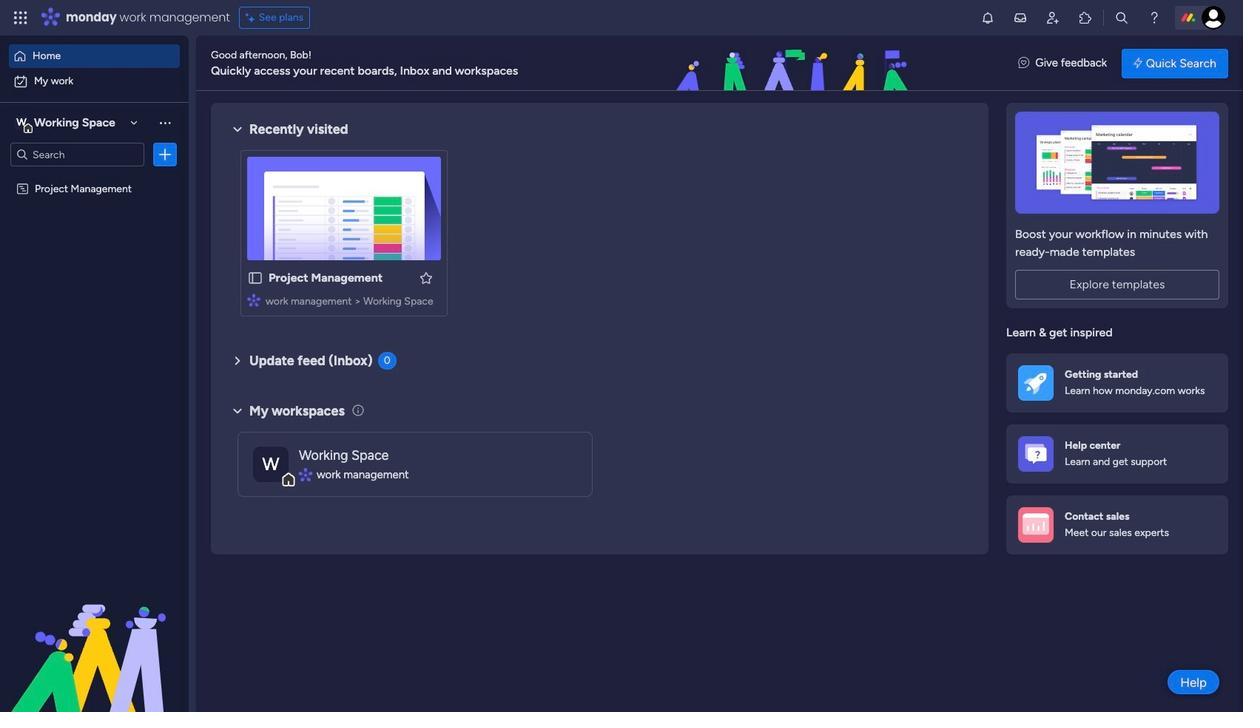 Task type: describe. For each thing, give the bounding box(es) containing it.
public board image
[[247, 270, 264, 287]]

1 horizontal spatial workspace image
[[253, 447, 289, 482]]

close recently visited image
[[229, 121, 247, 138]]

v2 user feedback image
[[1019, 55, 1030, 72]]

contact sales element
[[1007, 496, 1229, 555]]

help center element
[[1007, 425, 1229, 484]]

workspace selection element
[[14, 114, 118, 133]]

0 vertical spatial option
[[9, 44, 180, 68]]

v2 bolt switch image
[[1134, 55, 1143, 71]]

getting started element
[[1007, 354, 1229, 413]]

1 vertical spatial lottie animation element
[[0, 563, 189, 713]]

options image
[[158, 147, 173, 162]]

update feed image
[[1014, 10, 1028, 25]]

bob builder image
[[1202, 6, 1226, 30]]

workspace options image
[[158, 115, 173, 130]]

1 horizontal spatial lottie animation image
[[588, 36, 1004, 92]]

1 horizontal spatial lottie animation element
[[588, 36, 1004, 92]]

invite members image
[[1046, 10, 1061, 25]]

see plans image
[[246, 10, 259, 26]]

2 vertical spatial option
[[0, 175, 189, 178]]

0 horizontal spatial lottie animation image
[[0, 563, 189, 713]]



Task type: vqa. For each thing, say whether or not it's contained in the screenshot.
See plans image
yes



Task type: locate. For each thing, give the bounding box(es) containing it.
1 vertical spatial workspace image
[[253, 447, 289, 482]]

search everything image
[[1115, 10, 1130, 25]]

close my workspaces image
[[229, 403, 247, 420]]

lottie animation image
[[588, 36, 1004, 92], [0, 563, 189, 713]]

templates image image
[[1020, 112, 1216, 214]]

list box
[[0, 173, 189, 401]]

0 element
[[378, 352, 397, 370]]

option
[[9, 44, 180, 68], [9, 70, 180, 93], [0, 175, 189, 178]]

0 vertical spatial lottie animation image
[[588, 36, 1004, 92]]

help image
[[1148, 10, 1162, 25]]

0 vertical spatial lottie animation element
[[588, 36, 1004, 92]]

0 horizontal spatial lottie animation element
[[0, 563, 189, 713]]

0 vertical spatial workspace image
[[14, 115, 29, 131]]

add to favorites image
[[419, 271, 434, 285]]

monday marketplace image
[[1079, 10, 1093, 25]]

Search in workspace field
[[31, 146, 124, 163]]

select product image
[[13, 10, 28, 25]]

0 horizontal spatial workspace image
[[14, 115, 29, 131]]

workspace image
[[14, 115, 29, 131], [253, 447, 289, 482]]

1 vertical spatial lottie animation image
[[0, 563, 189, 713]]

notifications image
[[981, 10, 996, 25]]

lottie animation element
[[588, 36, 1004, 92], [0, 563, 189, 713]]

open update feed (inbox) image
[[229, 352, 247, 370]]

1 vertical spatial option
[[9, 70, 180, 93]]



